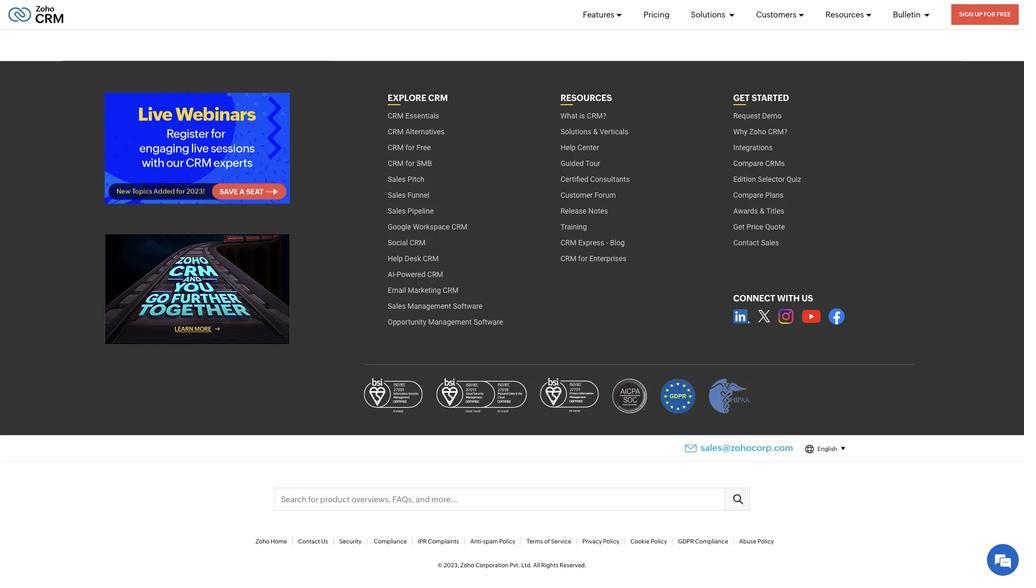 Task type: locate. For each thing, give the bounding box(es) containing it.
for down 'express'
[[578, 255, 588, 263]]

google workspace crm
[[388, 223, 467, 232]]

anti-spam policy link
[[470, 539, 516, 546]]

funnel
[[408, 191, 430, 200]]

compare crms link
[[733, 156, 785, 172]]

4 policy from the left
[[758, 539, 774, 546]]

started
[[752, 93, 789, 103]]

sign up for free link
[[952, 4, 1019, 25]]

2 compliance from the left
[[695, 539, 728, 546]]

& up center
[[593, 128, 598, 136]]

sales funnel link
[[388, 188, 430, 204]]

for for enterprises
[[578, 255, 588, 263]]

& for verticals
[[593, 128, 598, 136]]

ai-powered crm link
[[388, 267, 443, 283]]

all
[[533, 563, 540, 569]]

solutions
[[691, 10, 727, 19], [561, 128, 591, 136]]

crm? for why zoho crm?
[[768, 128, 788, 136]]

crm? inside "link"
[[587, 112, 606, 120]]

smb
[[417, 159, 432, 168]]

home
[[271, 539, 287, 546]]

gdpr compliance
[[678, 539, 728, 546]]

1 vertical spatial free
[[417, 143, 431, 152]]

2 vertical spatial zoho
[[460, 563, 474, 569]]

crm up crm for smb
[[388, 143, 404, 152]]

contact right home
[[298, 539, 320, 546]]

1 vertical spatial &
[[760, 207, 765, 216]]

solutions right pricing
[[691, 10, 727, 19]]

contact inside 'link'
[[733, 239, 759, 247]]

cookie policy
[[631, 539, 667, 546]]

0 horizontal spatial free
[[417, 143, 431, 152]]

edition selector quiz
[[733, 175, 801, 184]]

0 vertical spatial zoho
[[749, 128, 766, 136]]

guided tour
[[561, 159, 600, 168]]

1 horizontal spatial us
[[802, 294, 813, 304]]

compliance
[[374, 539, 407, 546], [695, 539, 728, 546]]

sales for sales management software
[[388, 302, 406, 311]]

center
[[578, 143, 599, 152]]

0 horizontal spatial solutions
[[561, 128, 591, 136]]

cookie policy link
[[631, 539, 667, 546]]

social crm
[[388, 239, 426, 247]]

0 vertical spatial &
[[593, 128, 598, 136]]

whats new in zoho crm 2023 image
[[105, 234, 290, 345]]

sales down 'sales pitch' link
[[388, 191, 406, 200]]

1 horizontal spatial solutions
[[691, 10, 727, 19]]

policy right abuse
[[758, 539, 774, 546]]

3 policy from the left
[[651, 539, 667, 546]]

2 horizontal spatial zoho
[[749, 128, 766, 136]]

price
[[747, 223, 763, 232]]

& left titles
[[760, 207, 765, 216]]

crm down training link
[[561, 239, 576, 247]]

1 vertical spatial compare
[[733, 191, 764, 200]]

1 horizontal spatial help
[[561, 143, 576, 152]]

explore crm
[[388, 93, 448, 103]]

1 compare from the top
[[733, 159, 764, 168]]

sales down email
[[388, 302, 406, 311]]

0 vertical spatial us
[[802, 294, 813, 304]]

blog
[[610, 239, 625, 247]]

1 vertical spatial crm?
[[768, 128, 788, 136]]

connect
[[733, 294, 775, 304]]

& inside 'link'
[[760, 207, 765, 216]]

software for opportunity management software
[[474, 318, 503, 327]]

compare up the awards
[[733, 191, 764, 200]]

gdpr
[[678, 539, 694, 546]]

anti-
[[470, 539, 483, 546]]

1 vertical spatial software
[[474, 318, 503, 327]]

release notes
[[561, 207, 608, 216]]

2 policy from the left
[[603, 539, 619, 546]]

0 horizontal spatial compliance
[[374, 539, 407, 546]]

features link
[[583, 0, 623, 29]]

policy right cookie
[[651, 539, 667, 546]]

management down marketing
[[408, 302, 451, 311]]

contact us link
[[298, 539, 328, 546]]

2023,
[[444, 563, 459, 569]]

free right "for"
[[997, 11, 1011, 18]]

contact sales
[[733, 239, 779, 247]]

express
[[578, 239, 604, 247]]

us left security
[[321, 539, 328, 546]]

1 vertical spatial for
[[405, 159, 415, 168]]

zoho crm live webinars 2023 footer image
[[105, 93, 290, 204]]

crm down "crm express - blog" link
[[561, 255, 576, 263]]

policy right privacy
[[603, 539, 619, 546]]

1 vertical spatial management
[[428, 318, 472, 327]]

for up crm for smb
[[405, 143, 415, 152]]

crm? down the demo
[[768, 128, 788, 136]]

1 vertical spatial contact
[[298, 539, 320, 546]]

compare up edition
[[733, 159, 764, 168]]

0 vertical spatial solutions
[[691, 10, 727, 19]]

marketing
[[408, 286, 441, 295]]

0 horizontal spatial contact
[[298, 539, 320, 546]]

crm up crm for free
[[388, 128, 404, 136]]

sales for sales pitch
[[388, 175, 406, 184]]

privacy policy
[[582, 539, 619, 546]]

sales left pitch
[[388, 175, 406, 184]]

contact
[[733, 239, 759, 247], [298, 539, 320, 546]]

sales up google
[[388, 207, 406, 216]]

0 vertical spatial crm?
[[587, 112, 606, 120]]

free up smb
[[417, 143, 431, 152]]

1 vertical spatial solutions
[[561, 128, 591, 136]]

management down 'sales management software' link
[[428, 318, 472, 327]]

contact for contact us
[[298, 539, 320, 546]]

1 vertical spatial help
[[388, 255, 403, 263]]

privacy
[[582, 539, 602, 546]]

software
[[453, 302, 483, 311], [474, 318, 503, 327]]

zoho right 2023,
[[460, 563, 474, 569]]

training
[[561, 223, 587, 232]]

1 horizontal spatial contact
[[733, 239, 759, 247]]

zoho left home
[[256, 539, 270, 546]]

crms
[[765, 159, 785, 168]]

1 horizontal spatial &
[[760, 207, 765, 216]]

0 horizontal spatial us
[[321, 539, 328, 546]]

0 vertical spatial software
[[453, 302, 483, 311]]

0 vertical spatial for
[[405, 143, 415, 152]]

solutions up 'help center'
[[561, 128, 591, 136]]

0 horizontal spatial crm?
[[587, 112, 606, 120]]

0 horizontal spatial help
[[388, 255, 403, 263]]

resources
[[826, 10, 864, 19]]

customers
[[756, 10, 797, 19]]

zoho down request demo link
[[749, 128, 766, 136]]

sales down quote
[[761, 239, 779, 247]]

2 compare from the top
[[733, 191, 764, 200]]

crm essentials
[[388, 112, 439, 120]]

compliance left ipr
[[374, 539, 407, 546]]

help down social
[[388, 255, 403, 263]]

opportunity
[[388, 318, 426, 327]]

policy
[[499, 539, 516, 546], [603, 539, 619, 546], [651, 539, 667, 546], [758, 539, 774, 546]]

1 horizontal spatial zoho
[[460, 563, 474, 569]]

sales pitch
[[388, 175, 424, 184]]

for
[[984, 11, 996, 18]]

terms of service
[[527, 539, 571, 546]]

crm for enterprises
[[561, 255, 627, 263]]

1 compliance from the left
[[374, 539, 407, 546]]

zoho crm logo image
[[8, 3, 64, 26]]

2 vertical spatial for
[[578, 255, 588, 263]]

opportunity management software
[[388, 318, 503, 327]]

certified
[[561, 175, 588, 184]]

help up the "guided"
[[561, 143, 576, 152]]

crm for free link
[[388, 140, 431, 156]]

0 vertical spatial management
[[408, 302, 451, 311]]

0 vertical spatial contact
[[733, 239, 759, 247]]

sales@zohocorp.com
[[701, 443, 793, 454]]

compliance right gdpr on the right bottom of the page
[[695, 539, 728, 546]]

1 horizontal spatial free
[[997, 11, 1011, 18]]

email marketing crm
[[388, 286, 459, 295]]

zoho
[[749, 128, 766, 136], [256, 539, 270, 546], [460, 563, 474, 569]]

request demo
[[733, 112, 782, 120]]

help inside 'link'
[[561, 143, 576, 152]]

bulletin link
[[893, 0, 930, 29]]

social crm link
[[388, 235, 426, 251]]

verticals
[[600, 128, 629, 136]]

0 horizontal spatial zoho
[[256, 539, 270, 546]]

plans
[[765, 191, 784, 200]]

for left smb
[[405, 159, 415, 168]]

what is crm? link
[[561, 108, 606, 124]]

crm alternatives
[[388, 128, 445, 136]]

policy for abuse policy
[[758, 539, 774, 546]]

get
[[733, 93, 750, 103]]

solutions & verticals link
[[561, 124, 629, 140]]

crm? right 'is'
[[587, 112, 606, 120]]

policy for cookie policy
[[651, 539, 667, 546]]

0 vertical spatial help
[[561, 143, 576, 152]]

guided
[[561, 159, 584, 168]]

1 horizontal spatial compliance
[[695, 539, 728, 546]]

pricing link
[[644, 0, 670, 29]]

integrations link
[[733, 140, 773, 156]]

help
[[561, 143, 576, 152], [388, 255, 403, 263]]

contact down get
[[733, 239, 759, 247]]

features
[[583, 10, 615, 19]]

1 vertical spatial us
[[321, 539, 328, 546]]

help for help center
[[561, 143, 576, 152]]

us right with
[[802, 294, 813, 304]]

0 horizontal spatial &
[[593, 128, 598, 136]]

get started
[[733, 93, 789, 103]]

integrations
[[733, 143, 773, 152]]

sales pitch link
[[388, 172, 424, 188]]

compare crms
[[733, 159, 785, 168]]

1 policy from the left
[[499, 539, 516, 546]]

sales for sales pipeline
[[388, 207, 406, 216]]

compare for compare crms
[[733, 159, 764, 168]]

1 horizontal spatial crm?
[[768, 128, 788, 136]]

management for sales
[[408, 302, 451, 311]]

opportunity management software link
[[388, 315, 503, 331]]

crm for smb
[[388, 159, 432, 168]]

0 vertical spatial compare
[[733, 159, 764, 168]]

solutions for solutions
[[691, 10, 727, 19]]

ipr
[[418, 539, 427, 546]]

compare for compare plans
[[733, 191, 764, 200]]

anti-spam policy
[[470, 539, 516, 546]]

compare plans
[[733, 191, 784, 200]]

forum
[[595, 191, 616, 200]]

guided tour link
[[561, 156, 600, 172]]

policy right spam on the bottom of the page
[[499, 539, 516, 546]]



Task type: describe. For each thing, give the bounding box(es) containing it.
1 vertical spatial zoho
[[256, 539, 270, 546]]

awards & titles link
[[733, 204, 784, 219]]

sales pipeline link
[[388, 204, 434, 219]]

crm? for what is crm?
[[587, 112, 606, 120]]

for for free
[[405, 143, 415, 152]]

software for sales management software
[[453, 302, 483, 311]]

© 2023, zoho corporation pvt. ltd. all rights reserved.
[[438, 563, 587, 569]]

©
[[438, 563, 443, 569]]

certified consultants link
[[561, 172, 630, 188]]

help for help desk crm
[[388, 255, 403, 263]]

customer
[[561, 191, 593, 200]]

with
[[777, 294, 800, 304]]

connect with us
[[733, 294, 813, 304]]

corporation
[[476, 563, 509, 569]]

solutions for solutions & verticals
[[561, 128, 591, 136]]

pitch
[[408, 175, 424, 184]]

sales management software link
[[388, 299, 483, 315]]

customer forum
[[561, 191, 616, 200]]

reserved.
[[560, 563, 587, 569]]

why zoho crm? link
[[733, 124, 788, 140]]

spam
[[483, 539, 498, 546]]

crm express - blog link
[[561, 235, 625, 251]]

notes
[[588, 207, 608, 216]]

google workspace crm link
[[388, 219, 467, 235]]

customer forum link
[[561, 188, 616, 204]]

google
[[388, 223, 411, 232]]

resources
[[561, 93, 612, 103]]

abuse policy
[[739, 539, 774, 546]]

email marketing crm link
[[388, 283, 459, 299]]

ai-
[[388, 270, 397, 279]]

management for opportunity
[[428, 318, 472, 327]]

edition
[[733, 175, 756, 184]]

sales for sales funnel
[[388, 191, 406, 200]]

crm up sales management software
[[443, 286, 459, 295]]

compare plans link
[[733, 188, 784, 204]]

tour
[[586, 159, 600, 168]]

abuse policy link
[[739, 539, 774, 546]]

crm essentials link
[[388, 108, 439, 124]]

social
[[388, 239, 408, 247]]

up
[[975, 11, 983, 18]]

selector
[[758, 175, 785, 184]]

why
[[733, 128, 748, 136]]

crm for enterprises link
[[561, 251, 627, 267]]

essentials
[[405, 112, 439, 120]]

explore
[[388, 93, 426, 103]]

help desk crm
[[388, 255, 439, 263]]

titles
[[766, 207, 784, 216]]

abuse
[[739, 539, 757, 546]]

help center link
[[561, 140, 599, 156]]

crm up marketing
[[427, 270, 443, 279]]

gdpr compliance link
[[678, 539, 728, 546]]

crm up the essentials
[[428, 93, 448, 103]]

for for smb
[[405, 159, 415, 168]]

crm down explore
[[388, 112, 404, 120]]

0 vertical spatial free
[[997, 11, 1011, 18]]

awards
[[733, 207, 758, 216]]

sign up for free
[[960, 11, 1011, 18]]

crm right workspace
[[452, 223, 467, 232]]

quiz
[[787, 175, 801, 184]]

complaints
[[428, 539, 459, 546]]

privacy policy link
[[582, 539, 619, 546]]

sales pipeline
[[388, 207, 434, 216]]

help desk crm link
[[388, 251, 439, 267]]

alternatives
[[405, 128, 445, 136]]

rights
[[541, 563, 559, 569]]

quote
[[765, 223, 785, 232]]

contact for contact sales
[[733, 239, 759, 247]]

crm up sales pitch
[[388, 159, 404, 168]]

crm up help desk crm
[[410, 239, 426, 247]]

& for titles
[[760, 207, 765, 216]]

workspace
[[413, 223, 450, 232]]

terms of service link
[[527, 539, 571, 546]]

release
[[561, 207, 587, 216]]

edition selector quiz link
[[733, 172, 801, 188]]

enterprises
[[589, 255, 627, 263]]

terms
[[527, 539, 543, 546]]

compliance link
[[374, 539, 407, 546]]

crm right desk
[[423, 255, 439, 263]]

crm express - blog
[[561, 239, 625, 247]]

what is crm?
[[561, 112, 606, 120]]

service
[[551, 539, 571, 546]]

request demo link
[[733, 108, 782, 124]]

solutions & verticals
[[561, 128, 629, 136]]

Search for product overviews, FAQs, and more... text field
[[275, 489, 750, 511]]

contact us
[[298, 539, 328, 546]]

cookie
[[631, 539, 650, 546]]

get price quote link
[[733, 219, 785, 235]]

crm for free
[[388, 143, 431, 152]]

ltd.
[[522, 563, 532, 569]]

bulletin
[[893, 10, 922, 19]]

policy for privacy policy
[[603, 539, 619, 546]]



Task type: vqa. For each thing, say whether or not it's contained in the screenshot.
Gary Orlando image
no



